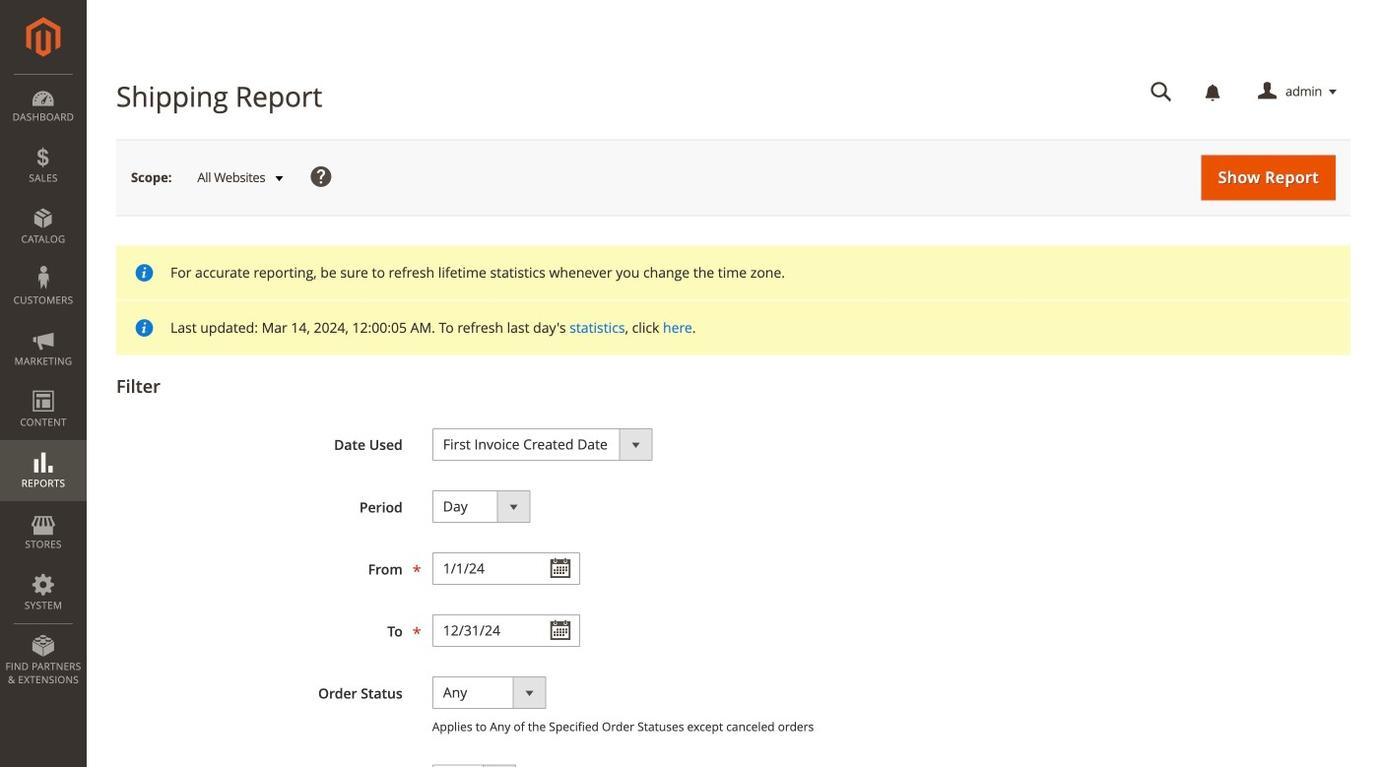 Task type: locate. For each thing, give the bounding box(es) containing it.
None text field
[[432, 553, 580, 586]]

None text field
[[1137, 75, 1187, 109], [432, 615, 580, 648], [1137, 75, 1187, 109], [432, 615, 580, 648]]

menu bar
[[0, 74, 87, 697]]



Task type: describe. For each thing, give the bounding box(es) containing it.
magento admin panel image
[[26, 17, 61, 57]]



